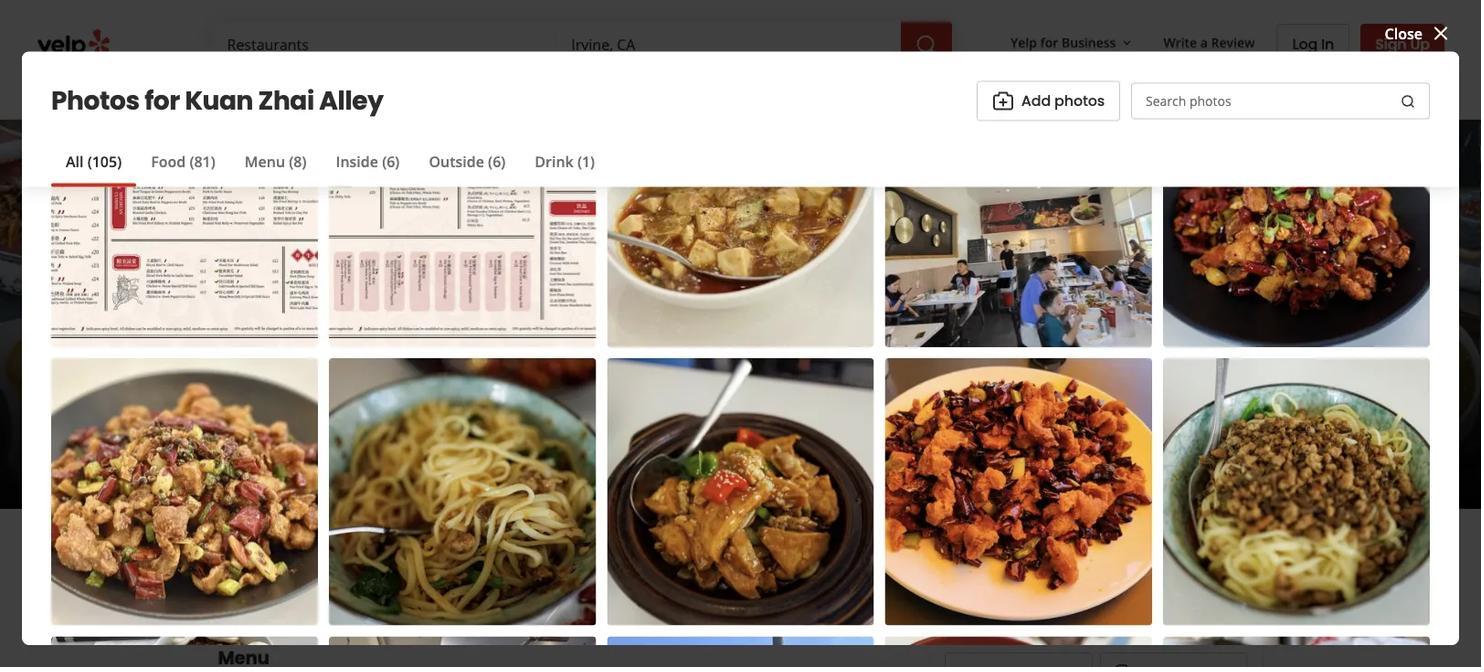 Task type: describe. For each thing, give the bounding box(es) containing it.
owner
[[491, 451, 531, 469]]

4.4 (45 reviews)
[[498, 349, 606, 368]]

save
[[683, 555, 719, 576]]

write a review
[[262, 555, 363, 576]]

Search photos text field
[[1132, 83, 1431, 119]]

1 - from the left
[[448, 421, 453, 441]]

add for add photo
[[430, 555, 460, 576]]

write a review link
[[218, 546, 378, 586]]

food
[[151, 151, 186, 171]]

sign up link
[[1361, 24, 1445, 64]]

write a review link
[[1157, 26, 1263, 59]]

pm,
[[490, 421, 516, 441]]

outside
[[429, 151, 484, 171]]

review
[[316, 555, 363, 576]]

0 vertical spatial alley
[[319, 83, 383, 119]]

all
[[66, 151, 84, 171]]

claimed
[[344, 389, 402, 409]]

inside (6)
[[336, 151, 400, 171]]

yelp
[[1011, 33, 1038, 51]]

hours
[[684, 424, 714, 439]]

reservation
[[1015, 561, 1120, 587]]

0 horizontal spatial zhai
[[258, 83, 314, 119]]

1 photo of kuan zhai alley - irvine, ca, us. image from the left
[[0, 120, 360, 509]]

up
[[1411, 33, 1431, 54]]

closed 11:00 am - 2:45 pm, 4:00 pm - 9:00 pm
[[326, 421, 643, 441]]

close button
[[1385, 22, 1452, 44]]

2 photo of kuan zhai alley - irvine, ca, us. image from the left
[[360, 120, 960, 509]]

drink (1)
[[535, 151, 595, 171]]

add photo
[[430, 555, 506, 576]]

reviews)
[[547, 349, 606, 368]]

sign up
[[1376, 33, 1431, 54]]

add photo link
[[385, 546, 521, 586]]

1 vertical spatial kuan
[[326, 280, 444, 342]]

4.4 star rating image
[[326, 344, 487, 373]]

(8)
[[289, 151, 307, 171]]

2 pm from the left
[[620, 421, 643, 441]]

services
[[390, 81, 439, 98]]

4 photo of kuan zhai alley - irvine, ca, us. image from the left
[[1230, 120, 1482, 509]]

a for write a review
[[1201, 33, 1208, 51]]

kuan zhai alley
[[326, 280, 670, 342]]

(45 reviews) link
[[522, 349, 606, 368]]

11:00
[[380, 421, 418, 441]]

few
[[546, 451, 569, 469]]

by
[[413, 451, 429, 469]]

add photos link
[[977, 81, 1121, 121]]

add for add photos
[[1022, 91, 1051, 111]]

24 save outline v2 image
[[654, 555, 676, 577]]

(1)
[[578, 151, 595, 171]]

previous image
[[26, 300, 48, 321]]

16 claim filled v2 image
[[326, 392, 340, 406]]

log
[[1293, 34, 1318, 54]]

Select a date text field
[[945, 601, 1248, 645]]

menu
[[245, 151, 285, 171]]

share button
[[529, 546, 631, 586]]

24 share v2 image
[[544, 555, 566, 577]]

restaurants link
[[210, 66, 336, 119]]

see all 105 photos link
[[1076, 429, 1264, 473]]

(6) for inside (6)
[[382, 151, 400, 171]]

photos for kuan zhai alley
[[51, 83, 383, 119]]

1 vertical spatial alley
[[559, 280, 670, 342]]

tab list containing all (105)
[[51, 151, 610, 187]]

inside
[[336, 151, 378, 171]]

am
[[421, 421, 444, 441]]

(105)
[[87, 151, 122, 171]]

24 chevron down v2 image
[[300, 79, 322, 101]]

a left few
[[535, 451, 542, 469]]

photos
[[51, 83, 139, 119]]

business
[[432, 451, 487, 469]]

yelp for business button
[[1004, 26, 1142, 59]]

ago
[[605, 451, 628, 469]]

see for see all 105 photos
[[1106, 441, 1132, 461]]

add photos
[[1022, 91, 1105, 111]]

see all 105 photos
[[1106, 441, 1234, 461]]



Task type: locate. For each thing, give the bounding box(es) containing it.
updated by business owner a few days ago
[[355, 451, 628, 469]]

save button
[[638, 546, 734, 586]]

2 - from the left
[[579, 421, 584, 441]]

alley up inside
[[319, 83, 383, 119]]

(6) right inside
[[382, 151, 400, 171]]

2:45
[[457, 421, 486, 441]]

1 horizontal spatial see
[[1106, 441, 1132, 461]]

business
[[1062, 33, 1116, 51]]

write right 24 star v2 image
[[262, 555, 300, 576]]

pm up few
[[553, 421, 575, 441]]

1 horizontal spatial add
[[1022, 91, 1051, 111]]

write a review
[[1164, 33, 1255, 51]]

edit button
[[506, 390, 543, 412]]

sign
[[1376, 33, 1407, 54]]

yelp for business
[[1011, 33, 1116, 51]]

for inside yelp for business button
[[1041, 33, 1059, 51]]

a left the review at the left of page
[[303, 555, 313, 576]]

0 vertical spatial see
[[662, 424, 681, 439]]

4:00
[[520, 421, 549, 441]]

(6) for outside (6)
[[488, 151, 506, 171]]

a for make a reservation
[[999, 561, 1011, 587]]

search image
[[916, 34, 938, 56]]

-
[[448, 421, 453, 441], [579, 421, 584, 441]]

- left 9:00
[[579, 421, 584, 441]]

0 horizontal spatial kuan
[[185, 83, 253, 119]]

0 horizontal spatial alley
[[319, 83, 383, 119]]

0 vertical spatial add
[[1022, 91, 1051, 111]]

photos right 105
[[1183, 441, 1234, 461]]

write for write a review
[[262, 555, 300, 576]]

search image
[[1401, 94, 1416, 109]]

see hours
[[662, 424, 714, 439]]

kuan up (81)
[[185, 83, 253, 119]]

24 add photo v2 image
[[993, 90, 1014, 112]]

None search field
[[213, 22, 956, 66]]

0 vertical spatial for
[[1041, 33, 1059, 51]]

1 horizontal spatial write
[[1164, 33, 1198, 51]]

pm right 9:00
[[620, 421, 643, 441]]

days
[[573, 451, 602, 469]]

None field
[[947, 654, 1091, 667]]

business categories element
[[210, 66, 1445, 119]]

see inside see all 105 photos link
[[1106, 441, 1132, 461]]

a for write a review
[[303, 555, 313, 576]]

home
[[351, 81, 387, 98]]

make
[[945, 561, 996, 587]]

a
[[1201, 33, 1208, 51], [535, 451, 542, 469], [303, 555, 313, 576], [999, 561, 1011, 587]]

tab list
[[51, 151, 610, 187]]

0 vertical spatial photos
[[1055, 91, 1105, 111]]

for
[[1041, 33, 1059, 51], [145, 83, 180, 119]]

photos
[[1055, 91, 1105, 111], [1183, 441, 1234, 461]]

follow button
[[741, 546, 847, 586]]

in
[[1322, 34, 1335, 54]]

see for see hours
[[662, 424, 681, 439]]

zhai up menu (8)
[[258, 83, 314, 119]]

1 horizontal spatial pm
[[620, 421, 643, 441]]

log in link
[[1277, 24, 1350, 64]]

1 horizontal spatial -
[[579, 421, 584, 441]]

1 vertical spatial write
[[262, 555, 300, 576]]

write left review
[[1164, 33, 1198, 51]]

make a reservation
[[945, 561, 1120, 587]]

1 horizontal spatial zhai
[[453, 280, 550, 342]]

see left hours
[[662, 424, 681, 439]]

write
[[1164, 33, 1198, 51], [262, 555, 300, 576]]

24 close v2 image
[[1431, 23, 1452, 44]]

all (105)
[[66, 151, 122, 171]]

zhai
[[258, 83, 314, 119], [453, 280, 550, 342]]

log in
[[1293, 34, 1335, 54]]

(45
[[522, 349, 544, 368]]

1 horizontal spatial alley
[[559, 280, 670, 342]]

alley up the reviews)
[[559, 280, 670, 342]]

see inside see hours link
[[662, 424, 681, 439]]

add right 24 camera v2 "image"
[[430, 555, 460, 576]]

a right make
[[999, 561, 1011, 587]]

pm
[[553, 421, 575, 441], [620, 421, 643, 441]]

photos down yelp for business button
[[1055, 91, 1105, 111]]

szechuan link
[[426, 389, 495, 409]]

16 chevron down v2 image
[[1120, 35, 1135, 50]]

0 horizontal spatial for
[[145, 83, 180, 119]]

alley
[[319, 83, 383, 119], [559, 280, 670, 342]]

2 (6) from the left
[[488, 151, 506, 171]]

1 vertical spatial zhai
[[453, 280, 550, 342]]

updated
[[355, 451, 410, 469]]

add
[[1022, 91, 1051, 111], [430, 555, 460, 576]]

0 horizontal spatial see
[[662, 424, 681, 439]]

outside (6)
[[429, 151, 506, 171]]

1 horizontal spatial (6)
[[488, 151, 506, 171]]

0 horizontal spatial pm
[[553, 421, 575, 441]]

closed
[[326, 421, 373, 441]]

1 horizontal spatial photos
[[1183, 441, 1234, 461]]

24 star v2 image
[[233, 555, 255, 577]]

drink
[[535, 151, 574, 171]]

1 vertical spatial add
[[430, 555, 460, 576]]

restaurants
[[224, 81, 296, 98]]

add right 24 add photo v2 at the top right of the page
[[1022, 91, 1051, 111]]

for for kuan
[[145, 83, 180, 119]]

(6)
[[382, 151, 400, 171], [488, 151, 506, 171]]

4.4
[[498, 349, 518, 368]]

0 horizontal spatial add
[[430, 555, 460, 576]]

share
[[573, 555, 615, 576]]

edit
[[514, 393, 534, 408]]

for up food
[[145, 83, 180, 119]]

(81)
[[190, 151, 216, 171]]

write for write a review
[[1164, 33, 1198, 51]]

1 vertical spatial photos
[[1183, 441, 1234, 461]]

home services link
[[336, 66, 479, 119]]

menu (8)
[[245, 151, 307, 171]]

1 (6) from the left
[[382, 151, 400, 171]]

0 horizontal spatial photos
[[1055, 91, 1105, 111]]

for right yelp
[[1041, 33, 1059, 51]]

0 vertical spatial kuan
[[185, 83, 253, 119]]

for for business
[[1041, 33, 1059, 51]]

see hours link
[[654, 421, 723, 443]]

0 vertical spatial zhai
[[258, 83, 314, 119]]

1 vertical spatial for
[[145, 83, 180, 119]]

a left review
[[1201, 33, 1208, 51]]

24 camera v2 image
[[401, 555, 423, 577]]

photo of kuan zhai alley - irvine, ca, us. image
[[0, 120, 360, 509], [360, 120, 960, 509], [960, 120, 1230, 509], [1230, 120, 1482, 509]]

105
[[1156, 441, 1180, 461]]

0 horizontal spatial (6)
[[382, 151, 400, 171]]

food (81)
[[151, 151, 216, 171]]

(6) right outside
[[488, 151, 506, 171]]

kuan
[[185, 83, 253, 119], [326, 280, 444, 342]]

24 add v2 image
[[757, 555, 779, 577]]

0 horizontal spatial write
[[262, 555, 300, 576]]

all
[[1136, 441, 1153, 461]]

0 horizontal spatial -
[[448, 421, 453, 441]]

kuan up 4.4 star rating image on the left bottom of the page
[[326, 280, 444, 342]]

1 vertical spatial see
[[1106, 441, 1132, 461]]

review
[[1212, 33, 1255, 51]]

3 photo of kuan zhai alley - irvine, ca, us. image from the left
[[960, 120, 1230, 509]]

1 horizontal spatial for
[[1041, 33, 1059, 51]]

see
[[662, 424, 681, 439], [1106, 441, 1132, 461]]

szechuan
[[426, 389, 495, 409]]

close
[[1385, 23, 1423, 43]]

follow
[[786, 555, 831, 576]]

zhai up 4.4 at the left bottom
[[453, 280, 550, 342]]

1 horizontal spatial kuan
[[326, 280, 444, 342]]

photo
[[463, 555, 506, 576]]

0 vertical spatial write
[[1164, 33, 1198, 51]]

9:00
[[588, 421, 617, 441]]

see left all
[[1106, 441, 1132, 461]]

- right am
[[448, 421, 453, 441]]

1 pm from the left
[[553, 421, 575, 441]]

home services
[[351, 81, 439, 98]]



Task type: vqa. For each thing, say whether or not it's contained in the screenshot.
11:00
yes



